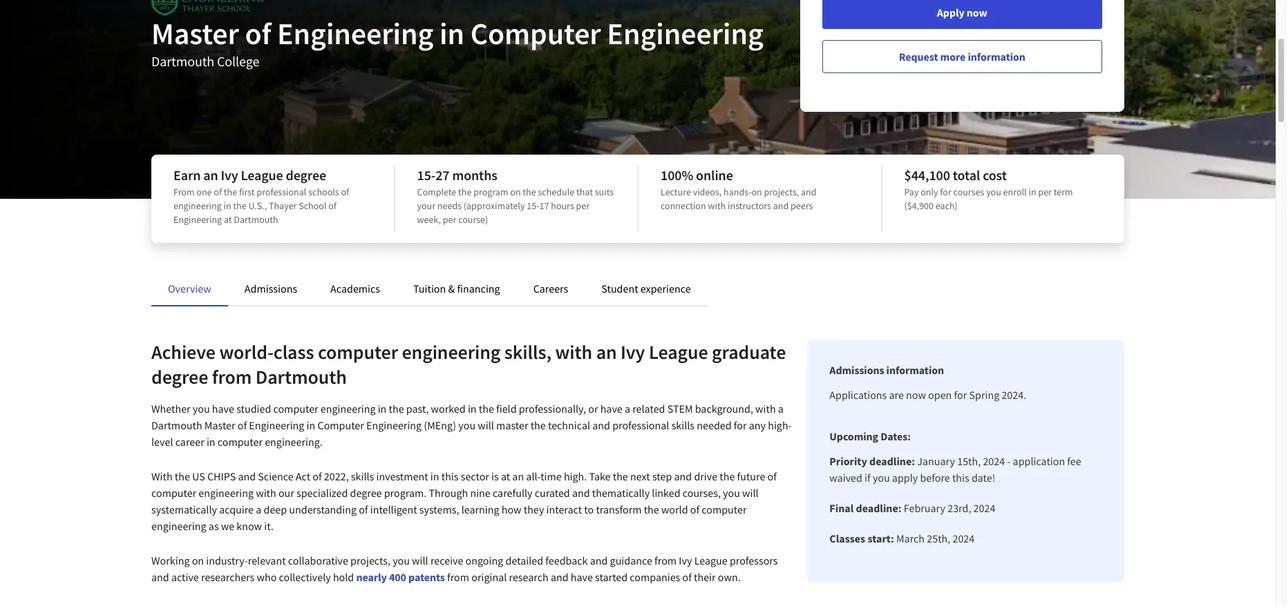 Task type: locate. For each thing, give the bounding box(es) containing it.
admissions link
[[245, 282, 297, 296]]

march
[[896, 532, 925, 546]]

peers
[[791, 200, 813, 212]]

will
[[478, 419, 494, 433], [742, 487, 759, 500], [412, 554, 428, 568]]

0 vertical spatial professional
[[257, 186, 306, 198]]

0 horizontal spatial professional
[[257, 186, 306, 198]]

have right or
[[600, 402, 623, 416]]

1 horizontal spatial professional
[[612, 419, 669, 433]]

25th,
[[927, 532, 951, 546]]

cost
[[983, 167, 1007, 184]]

patents
[[408, 571, 445, 585]]

0 horizontal spatial this
[[441, 470, 459, 484]]

0 vertical spatial 2024
[[983, 455, 1005, 469]]

achieve world-class computer engineering skills, with an ivy league graduate degree from dartmouth
[[151, 340, 786, 390]]

2 horizontal spatial an
[[596, 340, 617, 365]]

15- down the schedule
[[527, 200, 539, 212]]

student
[[602, 282, 638, 296]]

1 vertical spatial skills
[[351, 470, 374, 484]]

league inside earn an ivy league degree from one of the first professional schools of engineering in the u.s., thayer school of engineering at dartmouth
[[241, 167, 283, 184]]

you inside $44,100 total cost pay only for courses you enroll in per term ($4,900 each)
[[986, 186, 1001, 198]]

2 horizontal spatial on
[[752, 186, 762, 198]]

projects, up nearly
[[350, 554, 390, 568]]

degree inside achieve world-class computer engineering skills, with an ivy league graduate degree from dartmouth
[[151, 365, 208, 390]]

an up one
[[203, 167, 218, 184]]

on right program
[[510, 186, 521, 198]]

dartmouth up studied
[[256, 365, 347, 390]]

0 vertical spatial per
[[1038, 186, 1052, 198]]

and
[[801, 186, 817, 198], [773, 200, 789, 212], [592, 419, 610, 433], [238, 470, 256, 484], [674, 470, 692, 484], [572, 487, 590, 500], [590, 554, 608, 568], [151, 571, 169, 585], [551, 571, 569, 585]]

schedule
[[538, 186, 574, 198]]

0 horizontal spatial at
[[224, 214, 232, 226]]

for
[[940, 186, 952, 198], [954, 388, 967, 402], [734, 419, 747, 433]]

ivy up companies
[[679, 554, 692, 568]]

per left term
[[1038, 186, 1052, 198]]

step
[[652, 470, 672, 484]]

2024 for classes start: march 25th, 2024
[[953, 532, 975, 546]]

engineering inside achieve world-class computer engineering skills, with an ivy league graduate degree from dartmouth
[[402, 340, 501, 365]]

you down future
[[723, 487, 740, 500]]

started
[[595, 571, 628, 585]]

in inside $44,100 total cost pay only for courses you enroll in per term ($4,900 each)
[[1029, 186, 1036, 198]]

open
[[928, 388, 952, 402]]

courses,
[[683, 487, 721, 500]]

of inside whether you have studied computer engineering in the past, worked in the field professionally, or have a related stem background, with a dartmouth master of engineering in computer engineering (meng) you will master the technical and professional skills needed for any high- level career in computer engineering.
[[238, 419, 247, 433]]

deadline: up start:
[[856, 502, 902, 516]]

instructors
[[728, 200, 771, 212]]

before
[[920, 471, 950, 485]]

1 vertical spatial at
[[501, 470, 510, 484]]

1 horizontal spatial per
[[576, 200, 590, 212]]

an left all-
[[512, 470, 524, 484]]

dartmouth left college
[[151, 53, 214, 70]]

this inside january 15th, 2024 - application fee waived if you apply before this date!
[[952, 471, 969, 485]]

1 horizontal spatial for
[[940, 186, 952, 198]]

professional up thayer
[[257, 186, 306, 198]]

you up nearly 400 patents link
[[393, 554, 410, 568]]

the up thematically
[[613, 470, 628, 484]]

2024 right 25th,
[[953, 532, 975, 546]]

1 vertical spatial degree
[[151, 365, 208, 390]]

degree up 'schools' at top
[[286, 167, 326, 184]]

the down first
[[233, 200, 247, 212]]

engineering up worked
[[402, 340, 501, 365]]

week,
[[417, 214, 441, 226]]

1 horizontal spatial ivy
[[621, 340, 645, 365]]

this down the 15th,
[[952, 471, 969, 485]]

from
[[212, 365, 252, 390], [655, 554, 677, 568], [447, 571, 469, 585]]

2 vertical spatial league
[[694, 554, 728, 568]]

you down cost
[[986, 186, 1001, 198]]

intelligent
[[370, 503, 417, 517]]

skills inside whether you have studied computer engineering in the past, worked in the field professionally, or have a related stem background, with a dartmouth master of engineering in computer engineering (meng) you will master the technical and professional skills needed for any high- level career in computer engineering.
[[672, 419, 695, 433]]

with
[[708, 200, 726, 212], [555, 340, 592, 365], [756, 402, 776, 416], [256, 487, 276, 500]]

lecture
[[661, 186, 691, 198]]

have left studied
[[212, 402, 234, 416]]

1 vertical spatial per
[[576, 200, 590, 212]]

information inside button
[[968, 50, 1026, 64]]

0 vertical spatial will
[[478, 419, 494, 433]]

connection
[[661, 200, 706, 212]]

a left related at the bottom of page
[[625, 402, 630, 416]]

now
[[967, 6, 988, 19], [906, 388, 926, 402]]

2 horizontal spatial from
[[655, 554, 677, 568]]

sector
[[461, 470, 489, 484]]

0 horizontal spatial admissions
[[245, 282, 297, 296]]

0 horizontal spatial information
[[886, 364, 944, 377]]

you inside working on industry-relevant collaborative projects, you will receive ongoing detailed feedback and guidance from ivy league professors and active researchers who collectively hold
[[393, 554, 410, 568]]

1 horizontal spatial 15-
[[527, 200, 539, 212]]

from up studied
[[212, 365, 252, 390]]

0 vertical spatial for
[[940, 186, 952, 198]]

final deadline: february 23rd, 2024
[[830, 502, 996, 516]]

computer up the systematically
[[151, 487, 196, 500]]

ivy inside working on industry-relevant collaborative projects, you will receive ongoing detailed feedback and guidance from ivy league professors and active researchers who collectively hold
[[679, 554, 692, 568]]

0 vertical spatial 15-
[[417, 167, 436, 184]]

1 vertical spatial an
[[596, 340, 617, 365]]

first
[[239, 186, 255, 198]]

1 vertical spatial admissions
[[830, 364, 884, 377]]

2 horizontal spatial have
[[600, 402, 623, 416]]

apply now
[[937, 6, 988, 19]]

at inside "with the us chips and science act of 2022, skills investment in this sector is at an all-time high. take the next step and drive the future of computer engineering with our specialized degree program. through nine carefully curated and thematically linked courses, you will systematically acquire a deep understanding of intelligent systems, learning how they interact to transform the world of computer engineering as we know it."
[[501, 470, 510, 484]]

with up deep
[[256, 487, 276, 500]]

engineering down one
[[173, 200, 222, 212]]

ivy right earn
[[221, 167, 238, 184]]

2 vertical spatial will
[[412, 554, 428, 568]]

a left deep
[[256, 503, 261, 517]]

1 horizontal spatial will
[[478, 419, 494, 433]]

priority deadline:
[[830, 455, 915, 469]]

1 horizontal spatial now
[[967, 6, 988, 19]]

0 vertical spatial ivy
[[221, 167, 238, 184]]

and down feedback
[[551, 571, 569, 585]]

master inside whether you have studied computer engineering in the past, worked in the field professionally, or have a related stem background, with a dartmouth master of engineering in computer engineering (meng) you will master the technical and professional skills needed for any high- level career in computer engineering.
[[204, 419, 235, 433]]

engineering up engineering.
[[321, 402, 376, 416]]

of inside master of engineering in computer engineering dartmouth college
[[245, 15, 271, 53]]

computer down courses,
[[702, 503, 747, 517]]

per down that
[[576, 200, 590, 212]]

only
[[921, 186, 938, 198]]

1 vertical spatial computer
[[318, 419, 364, 433]]

degree up whether
[[151, 365, 208, 390]]

and down or
[[592, 419, 610, 433]]

1 vertical spatial projects,
[[350, 554, 390, 568]]

0 vertical spatial computer
[[470, 15, 601, 53]]

the left field on the bottom left of the page
[[479, 402, 494, 416]]

2 vertical spatial degree
[[350, 487, 382, 500]]

skills down stem
[[672, 419, 695, 433]]

2 vertical spatial for
[[734, 419, 747, 433]]

college
[[217, 53, 259, 70]]

and inside whether you have studied computer engineering in the past, worked in the field professionally, or have a related stem background, with a dartmouth master of engineering in computer engineering (meng) you will master the technical and professional skills needed for any high- level career in computer engineering.
[[592, 419, 610, 433]]

1 vertical spatial will
[[742, 487, 759, 500]]

technical
[[548, 419, 590, 433]]

tuition
[[413, 282, 446, 296]]

the down linked
[[644, 503, 659, 517]]

academics
[[330, 282, 380, 296]]

with inside whether you have studied computer engineering in the past, worked in the field professionally, or have a related stem background, with a dartmouth master of engineering in computer engineering (meng) you will master the technical and professional skills needed for any high- level career in computer engineering.
[[756, 402, 776, 416]]

degree inside earn an ivy league degree from one of the first professional schools of engineering in the u.s., thayer school of engineering at dartmouth
[[286, 167, 326, 184]]

2 vertical spatial ivy
[[679, 554, 692, 568]]

you down worked
[[458, 419, 476, 433]]

0 horizontal spatial on
[[192, 554, 204, 568]]

degree up intelligent
[[350, 487, 382, 500]]

2 horizontal spatial will
[[742, 487, 759, 500]]

will inside whether you have studied computer engineering in the past, worked in the field professionally, or have a related stem background, with a dartmouth master of engineering in computer engineering (meng) you will master the technical and professional skills needed for any high- level career in computer engineering.
[[478, 419, 494, 433]]

0 horizontal spatial an
[[203, 167, 218, 184]]

projects, up 'peers'
[[764, 186, 799, 198]]

from up companies
[[655, 554, 677, 568]]

0 horizontal spatial skills
[[351, 470, 374, 484]]

1 horizontal spatial computer
[[470, 15, 601, 53]]

1 horizontal spatial on
[[510, 186, 521, 198]]

now right apply
[[967, 6, 988, 19]]

own.
[[718, 571, 741, 585]]

0 horizontal spatial degree
[[151, 365, 208, 390]]

on up "instructors"
[[752, 186, 762, 198]]

league up their
[[694, 554, 728, 568]]

will down future
[[742, 487, 759, 500]]

1 horizontal spatial admissions
[[830, 364, 884, 377]]

will up patents
[[412, 554, 428, 568]]

1 horizontal spatial this
[[952, 471, 969, 485]]

for right open at bottom right
[[954, 388, 967, 402]]

0 horizontal spatial 15-
[[417, 167, 436, 184]]

from inside working on industry-relevant collaborative projects, you will receive ongoing detailed feedback and guidance from ivy league professors and active researchers who collectively hold
[[655, 554, 677, 568]]

0 vertical spatial deadline:
[[869, 455, 915, 469]]

now inside apply now button
[[967, 6, 988, 19]]

(meng)
[[424, 419, 456, 433]]

deadline:
[[869, 455, 915, 469], [856, 502, 902, 516]]

0 horizontal spatial now
[[906, 388, 926, 402]]

professional inside whether you have studied computer engineering in the past, worked in the field professionally, or have a related stem background, with a dartmouth master of engineering in computer engineering (meng) you will master the technical and professional skills needed for any high- level career in computer engineering.
[[612, 419, 669, 433]]

master
[[496, 419, 528, 433]]

ivy inside achieve world-class computer engineering skills, with an ivy league graduate degree from dartmouth
[[621, 340, 645, 365]]

1 horizontal spatial degree
[[286, 167, 326, 184]]

for inside $44,100 total cost pay only for courses you enroll in per term ($4,900 each)
[[940, 186, 952, 198]]

videos,
[[693, 186, 722, 198]]

1 horizontal spatial at
[[501, 470, 510, 484]]

1 vertical spatial 15-
[[527, 200, 539, 212]]

0 vertical spatial master
[[151, 15, 239, 53]]

ivy up related at the bottom of page
[[621, 340, 645, 365]]

0 horizontal spatial from
[[212, 365, 252, 390]]

0 vertical spatial at
[[224, 214, 232, 226]]

tuition & financing link
[[413, 282, 500, 296]]

2024 right 23rd,
[[974, 502, 996, 516]]

1 vertical spatial league
[[649, 340, 708, 365]]

(approximately
[[464, 200, 525, 212]]

1 horizontal spatial from
[[447, 571, 469, 585]]

15-
[[417, 167, 436, 184], [527, 200, 539, 212]]

deadline: for priority
[[869, 455, 915, 469]]

time
[[541, 470, 562, 484]]

0 vertical spatial league
[[241, 167, 283, 184]]

1 horizontal spatial projects,
[[764, 186, 799, 198]]

computer inside achieve world-class computer engineering skills, with an ivy league graduate degree from dartmouth
[[318, 340, 398, 365]]

world
[[661, 503, 688, 517]]

2024 left -
[[983, 455, 1005, 469]]

in inside "with the us chips and science act of 2022, skills investment in this sector is at an all-time high. take the next step and drive the future of computer engineering with our specialized degree program. through nine carefully curated and thematically linked courses, you will systematically acquire a deep understanding of intelligent systems, learning how they interact to transform the world of computer engineering as we know it."
[[430, 470, 439, 484]]

1 vertical spatial from
[[655, 554, 677, 568]]

computer down academics link
[[318, 340, 398, 365]]

0 horizontal spatial a
[[256, 503, 261, 517]]

1 horizontal spatial information
[[968, 50, 1026, 64]]

0 vertical spatial degree
[[286, 167, 326, 184]]

engineering
[[277, 15, 434, 53], [607, 15, 764, 53], [173, 214, 222, 226], [249, 419, 304, 433], [366, 419, 422, 433]]

0 horizontal spatial will
[[412, 554, 428, 568]]

with down the videos,
[[708, 200, 726, 212]]

400
[[389, 571, 406, 585]]

1 vertical spatial ivy
[[621, 340, 645, 365]]

0 horizontal spatial ivy
[[221, 167, 238, 184]]

you right whether
[[193, 402, 210, 416]]

information right the more
[[968, 50, 1026, 64]]

career
[[175, 435, 204, 449]]

0 vertical spatial projects,
[[764, 186, 799, 198]]

league up stem
[[649, 340, 708, 365]]

feedback
[[546, 554, 588, 568]]

1 vertical spatial professional
[[612, 419, 669, 433]]

apply
[[937, 6, 965, 19]]

league up first
[[241, 167, 283, 184]]

2024
[[983, 455, 1005, 469], [974, 502, 996, 516], [953, 532, 975, 546]]

1 horizontal spatial skills
[[672, 419, 695, 433]]

admissions up applications
[[830, 364, 884, 377]]

professional down related at the bottom of page
[[612, 419, 669, 433]]

2 vertical spatial 2024
[[953, 532, 975, 546]]

with right skills,
[[555, 340, 592, 365]]

2 horizontal spatial ivy
[[679, 554, 692, 568]]

per inside $44,100 total cost pay only for courses you enroll in per term ($4,900 each)
[[1038, 186, 1052, 198]]

projects, inside 100% online lecture videos, hands-on projects, and connection with instructors and peers
[[764, 186, 799, 198]]

0 vertical spatial from
[[212, 365, 252, 390]]

dartmouth down u.s.,
[[234, 214, 278, 226]]

dartmouth inside whether you have studied computer engineering in the past, worked in the field professionally, or have a related stem background, with a dartmouth master of engineering in computer engineering (meng) you will master the technical and professional skills needed for any high- level career in computer engineering.
[[151, 419, 202, 433]]

0 vertical spatial information
[[968, 50, 1026, 64]]

admissions up class
[[245, 282, 297, 296]]

on up active
[[192, 554, 204, 568]]

you right if
[[873, 471, 890, 485]]

2 vertical spatial per
[[443, 214, 456, 226]]

2 horizontal spatial for
[[954, 388, 967, 402]]

engineering down "chips"
[[199, 487, 254, 500]]

application
[[1013, 455, 1065, 469]]

0 horizontal spatial for
[[734, 419, 747, 433]]

this inside "with the us chips and science act of 2022, skills investment in this sector is at an all-time high. take the next step and drive the future of computer engineering with our specialized degree program. through nine carefully curated and thematically linked courses, you will systematically acquire a deep understanding of intelligent systems, learning how they interact to transform the world of computer engineering as we know it."
[[441, 470, 459, 484]]

and down high.
[[572, 487, 590, 500]]

student experience
[[602, 282, 691, 296]]

0 horizontal spatial projects,
[[350, 554, 390, 568]]

1 vertical spatial deadline:
[[856, 502, 902, 516]]

0 vertical spatial skills
[[672, 419, 695, 433]]

professional
[[257, 186, 306, 198], [612, 419, 669, 433]]

on
[[510, 186, 521, 198], [752, 186, 762, 198], [192, 554, 204, 568]]

with up any
[[756, 402, 776, 416]]

and right the step
[[674, 470, 692, 484]]

1 horizontal spatial an
[[512, 470, 524, 484]]

this up through
[[441, 470, 459, 484]]

0 vertical spatial admissions
[[245, 282, 297, 296]]

0 horizontal spatial computer
[[318, 419, 364, 433]]

0 vertical spatial an
[[203, 167, 218, 184]]

now right are
[[906, 388, 926, 402]]

this
[[441, 470, 459, 484], [952, 471, 969, 485]]

an up or
[[596, 340, 617, 365]]

a
[[625, 402, 630, 416], [778, 402, 784, 416], [256, 503, 261, 517]]

league
[[241, 167, 283, 184], [649, 340, 708, 365], [694, 554, 728, 568]]

any
[[749, 419, 766, 433]]

2 horizontal spatial a
[[778, 402, 784, 416]]

the left past,
[[389, 402, 404, 416]]

on inside 15-27 months complete the program on the schedule that suits your needs (approximately 15-17 hours per week, per course)
[[510, 186, 521, 198]]

ivy
[[221, 167, 238, 184], [621, 340, 645, 365], [679, 554, 692, 568]]

2024.
[[1002, 388, 1026, 402]]

2 horizontal spatial degree
[[350, 487, 382, 500]]

1 vertical spatial for
[[954, 388, 967, 402]]

at inside earn an ivy league degree from one of the first professional schools of engineering in the u.s., thayer school of engineering at dartmouth
[[224, 214, 232, 226]]

1 vertical spatial master
[[204, 419, 235, 433]]

15- up complete
[[417, 167, 436, 184]]

0 vertical spatial now
[[967, 6, 988, 19]]

for up the each)
[[940, 186, 952, 198]]

as
[[209, 520, 219, 534]]

dartmouth
[[151, 53, 214, 70], [234, 214, 278, 226], [256, 365, 347, 390], [151, 419, 202, 433]]

us
[[192, 470, 205, 484]]

high-
[[768, 419, 792, 433]]

deadline: up apply
[[869, 455, 915, 469]]

collaborative
[[288, 554, 348, 568]]

2 vertical spatial an
[[512, 470, 524, 484]]

carefully
[[493, 487, 533, 500]]

skills,
[[504, 340, 552, 365]]

have down feedback
[[571, 571, 593, 585]]

will left master
[[478, 419, 494, 433]]

15-27 months complete the program on the schedule that suits your needs (approximately 15-17 hours per week, per course)
[[417, 167, 614, 226]]

with inside "with the us chips and science act of 2022, skills investment in this sector is at an all-time high. take the next step and drive the future of computer engineering with our specialized degree program. through nine carefully curated and thematically linked courses, you will systematically acquire a deep understanding of intelligent systems, learning how they interact to transform the world of computer engineering as we know it."
[[256, 487, 276, 500]]

2 horizontal spatial per
[[1038, 186, 1052, 198]]

achieve
[[151, 340, 216, 365]]

chips
[[207, 470, 236, 484]]

specialized
[[297, 487, 348, 500]]

worked
[[431, 402, 466, 416]]

skills right '2022,'
[[351, 470, 374, 484]]

a up high-
[[778, 402, 784, 416]]

engineering inside earn an ivy league degree from one of the first professional schools of engineering in the u.s., thayer school of engineering at dartmouth
[[173, 200, 222, 212]]

spring
[[969, 388, 1000, 402]]

per down needs
[[443, 214, 456, 226]]

computer down studied
[[218, 435, 263, 449]]

from down "receive"
[[447, 571, 469, 585]]

admissions for admissions information
[[830, 364, 884, 377]]

and left 'peers'
[[773, 200, 789, 212]]

computer inside whether you have studied computer engineering in the past, worked in the field professionally, or have a related stem background, with a dartmouth master of engineering in computer engineering (meng) you will master the technical and professional skills needed for any high- level career in computer engineering.
[[318, 419, 364, 433]]

computer
[[318, 340, 398, 365], [273, 402, 318, 416], [218, 435, 263, 449], [151, 487, 196, 500], [702, 503, 747, 517]]

graduate
[[712, 340, 786, 365]]

admissions
[[245, 282, 297, 296], [830, 364, 884, 377]]

dartmouth down whether
[[151, 419, 202, 433]]

1 vertical spatial 2024
[[974, 502, 996, 516]]

information up applications are now open for spring 2024.
[[886, 364, 944, 377]]

for left any
[[734, 419, 747, 433]]



Task type: describe. For each thing, give the bounding box(es) containing it.
an inside achieve world-class computer engineering skills, with an ivy league graduate degree from dartmouth
[[596, 340, 617, 365]]

engineering.
[[265, 435, 323, 449]]

a inside "with the us chips and science act of 2022, skills investment in this sector is at an all-time high. take the next step and drive the future of computer engineering with our specialized degree program. through nine carefully curated and thematically linked courses, you will systematically acquire a deep understanding of intelligent systems, learning how they interact to transform the world of computer engineering as we know it."
[[256, 503, 261, 517]]

priority
[[830, 455, 867, 469]]

1 horizontal spatial a
[[625, 402, 630, 416]]

dartmouth inside master of engineering in computer engineering dartmouth college
[[151, 53, 214, 70]]

on inside working on industry-relevant collaborative projects, you will receive ongoing detailed feedback and guidance from ivy league professors and active researchers who collectively hold
[[192, 554, 204, 568]]

detailed
[[506, 554, 543, 568]]

23rd,
[[948, 502, 971, 516]]

world-
[[219, 340, 274, 365]]

$44,100 total cost pay only for courses you enroll in per term ($4,900 each)
[[904, 167, 1073, 212]]

complete
[[417, 186, 456, 198]]

hold
[[333, 571, 354, 585]]

from inside achieve world-class computer engineering skills, with an ivy league graduate degree from dartmouth
[[212, 365, 252, 390]]

professional inside earn an ivy league degree from one of the first professional schools of engineering in the u.s., thayer school of engineering at dartmouth
[[257, 186, 306, 198]]

original
[[472, 571, 507, 585]]

how
[[502, 503, 522, 517]]

term
[[1054, 186, 1073, 198]]

the left the schedule
[[523, 186, 536, 198]]

receive
[[431, 554, 463, 568]]

stem
[[667, 402, 693, 416]]

master inside master of engineering in computer engineering dartmouth college
[[151, 15, 239, 53]]

from
[[173, 186, 195, 198]]

applications
[[830, 388, 887, 402]]

february
[[904, 502, 946, 516]]

is
[[491, 470, 499, 484]]

level
[[151, 435, 173, 449]]

engineering down the systematically
[[151, 520, 206, 534]]

enroll
[[1003, 186, 1027, 198]]

2024 inside january 15th, 2024 - application fee waived if you apply before this date!
[[983, 455, 1005, 469]]

with
[[151, 470, 173, 484]]

guidance
[[610, 554, 652, 568]]

engineering inside whether you have studied computer engineering in the past, worked in the field professionally, or have a related stem background, with a dartmouth master of engineering in computer engineering (meng) you will master the technical and professional skills needed for any high- level career in computer engineering.
[[321, 402, 376, 416]]

dartmouth inside achieve world-class computer engineering skills, with an ivy league graduate degree from dartmouth
[[256, 365, 347, 390]]

17
[[539, 200, 549, 212]]

degree inside "with the us chips and science act of 2022, skills investment in this sector is at an all-time high. take the next step and drive the future of computer engineering with our specialized degree program. through nine carefully curated and thematically linked courses, you will systematically acquire a deep understanding of intelligent systems, learning how they interact to transform the world of computer engineering as we know it."
[[350, 487, 382, 500]]

professionally,
[[519, 402, 586, 416]]

with inside 100% online lecture videos, hands-on projects, and connection with instructors and peers
[[708, 200, 726, 212]]

overview
[[168, 282, 211, 296]]

engineering inside earn an ivy league degree from one of the first professional schools of engineering in the u.s., thayer school of engineering at dartmouth
[[173, 214, 222, 226]]

tuition & financing
[[413, 282, 500, 296]]

$44,100
[[904, 167, 950, 184]]

that
[[576, 186, 593, 198]]

waived
[[830, 471, 862, 485]]

league inside achieve world-class computer engineering skills, with an ivy league graduate degree from dartmouth
[[649, 340, 708, 365]]

0 horizontal spatial per
[[443, 214, 456, 226]]

will inside "with the us chips and science act of 2022, skills investment in this sector is at an all-time high. take the next step and drive the future of computer engineering with our specialized degree program. through nine carefully curated and thematically linked courses, you will systematically acquire a deep understanding of intelligent systems, learning how they interact to transform the world of computer engineering as we know it."
[[742, 487, 759, 500]]

1 horizontal spatial have
[[571, 571, 593, 585]]

thayer
[[269, 200, 297, 212]]

nearly 400 patents link
[[356, 571, 445, 585]]

earn
[[173, 167, 201, 184]]

acquire
[[219, 503, 254, 517]]

or
[[588, 402, 598, 416]]

financing
[[457, 282, 500, 296]]

1 vertical spatial information
[[886, 364, 944, 377]]

past,
[[406, 402, 429, 416]]

with the us chips and science act of 2022, skills investment in this sector is at an all-time high. take the next step and drive the future of computer engineering with our specialized degree program. through nine carefully curated and thematically linked courses, you will systematically acquire a deep understanding of intelligent systems, learning how they interact to transform the world of computer engineering as we know it.
[[151, 470, 777, 534]]

0 horizontal spatial have
[[212, 402, 234, 416]]

who
[[257, 571, 277, 585]]

2022,
[[324, 470, 349, 484]]

more
[[940, 50, 966, 64]]

our
[[278, 487, 294, 500]]

projects, inside working on industry-relevant collaborative projects, you will receive ongoing detailed feedback and guidance from ivy league professors and active researchers who collectively hold
[[350, 554, 390, 568]]

science
[[258, 470, 294, 484]]

their
[[694, 571, 716, 585]]

27
[[436, 167, 450, 184]]

all-
[[526, 470, 541, 484]]

-
[[1007, 455, 1011, 469]]

the left first
[[224, 186, 237, 198]]

hands-
[[724, 186, 752, 198]]

on inside 100% online lecture videos, hands-on projects, and connection with instructors and peers
[[752, 186, 762, 198]]

earn an ivy league degree from one of the first professional schools of engineering in the u.s., thayer school of engineering at dartmouth
[[173, 167, 349, 226]]

an inside earn an ivy league degree from one of the first professional schools of engineering in the u.s., thayer school of engineering at dartmouth
[[203, 167, 218, 184]]

are
[[889, 388, 904, 402]]

computer inside master of engineering in computer engineering dartmouth college
[[470, 15, 601, 53]]

league inside working on industry-relevant collaborative projects, you will receive ongoing detailed feedback and guidance from ivy league professors and active researchers who collectively hold
[[694, 554, 728, 568]]

courses
[[953, 186, 984, 198]]

the right drive
[[720, 470, 735, 484]]

nearly
[[356, 571, 387, 585]]

classes start: march 25th, 2024
[[830, 532, 975, 546]]

needs
[[437, 200, 462, 212]]

100%
[[661, 167, 693, 184]]

dartmouth college logo image
[[151, 0, 265, 16]]

related
[[633, 402, 665, 416]]

overview link
[[168, 282, 211, 296]]

request
[[899, 50, 938, 64]]

relevant
[[248, 554, 286, 568]]

2024 for final deadline: february 23rd, 2024
[[974, 502, 996, 516]]

an inside "with the us chips and science act of 2022, skills investment in this sector is at an all-time high. take the next step and drive the future of computer engineering with our specialized degree program. through nine carefully curated and thematically linked courses, you will systematically acquire a deep understanding of intelligent systems, learning how they interact to transform the world of computer engineering as we know it."
[[512, 470, 524, 484]]

and down working
[[151, 571, 169, 585]]

skills inside "with the us chips and science act of 2022, skills investment in this sector is at an all-time high. take the next step and drive the future of computer engineering with our specialized degree program. through nine carefully curated and thematically linked courses, you will systematically acquire a deep understanding of intelligent systems, learning how they interact to transform the world of computer engineering as we know it."
[[351, 470, 374, 484]]

classes
[[830, 532, 865, 546]]

upcoming
[[830, 430, 879, 444]]

and up 'peers'
[[801, 186, 817, 198]]

the left us
[[175, 470, 190, 484]]

the down professionally,
[[531, 419, 546, 433]]

professors
[[730, 554, 778, 568]]

and up started
[[590, 554, 608, 568]]

investment
[[376, 470, 428, 484]]

will inside working on industry-relevant collaborative projects, you will receive ongoing detailed feedback and guidance from ivy league professors and active researchers who collectively hold
[[412, 554, 428, 568]]

100% online lecture videos, hands-on projects, and connection with instructors and peers
[[661, 167, 817, 212]]

&
[[448, 282, 455, 296]]

student experience link
[[602, 282, 691, 296]]

2 vertical spatial from
[[447, 571, 469, 585]]

january 15th, 2024 - application fee waived if you apply before this date!
[[830, 455, 1081, 485]]

background,
[[695, 402, 753, 416]]

with inside achieve world-class computer engineering skills, with an ivy league graduate degree from dartmouth
[[555, 340, 592, 365]]

admissions for admissions
[[245, 282, 297, 296]]

take
[[589, 470, 611, 484]]

computer up engineering.
[[273, 402, 318, 416]]

you inside "with the us chips and science act of 2022, skills investment in this sector is at an all-time high. take the next step and drive the future of computer engineering with our specialized degree program. through nine carefully curated and thematically linked courses, you will systematically acquire a deep understanding of intelligent systems, learning how they interact to transform the world of computer engineering as we know it."
[[723, 487, 740, 500]]

in inside master of engineering in computer engineering dartmouth college
[[440, 15, 464, 53]]

course)
[[458, 214, 488, 226]]

deadline: for final
[[856, 502, 902, 516]]

hours
[[551, 200, 574, 212]]

total
[[953, 167, 980, 184]]

research
[[509, 571, 549, 585]]

for inside whether you have studied computer engineering in the past, worked in the field professionally, or have a related stem background, with a dartmouth master of engineering in computer engineering (meng) you will master the technical and professional skills needed for any high- level career in computer engineering.
[[734, 419, 747, 433]]

ongoing
[[466, 554, 503, 568]]

apply
[[892, 471, 918, 485]]

dartmouth inside earn an ivy league degree from one of the first professional schools of engineering in the u.s., thayer school of engineering at dartmouth
[[234, 214, 278, 226]]

1 vertical spatial now
[[906, 388, 926, 402]]

systematically
[[151, 503, 217, 517]]

ivy inside earn an ivy league degree from one of the first professional schools of engineering in the u.s., thayer school of engineering at dartmouth
[[221, 167, 238, 184]]

one
[[197, 186, 212, 198]]

linked
[[652, 487, 680, 500]]

request more information button
[[822, 40, 1102, 73]]

the down the months
[[458, 186, 472, 198]]

working
[[151, 554, 190, 568]]

each)
[[936, 200, 958, 212]]

understanding
[[289, 503, 357, 517]]

in inside earn an ivy league degree from one of the first professional schools of engineering in the u.s., thayer school of engineering at dartmouth
[[224, 200, 231, 212]]

you inside january 15th, 2024 - application fee waived if you apply before this date!
[[873, 471, 890, 485]]

industry-
[[206, 554, 248, 568]]

date!
[[972, 471, 996, 485]]

and right "chips"
[[238, 470, 256, 484]]

next
[[630, 470, 650, 484]]



Task type: vqa. For each thing, say whether or not it's contained in the screenshot.
web
no



